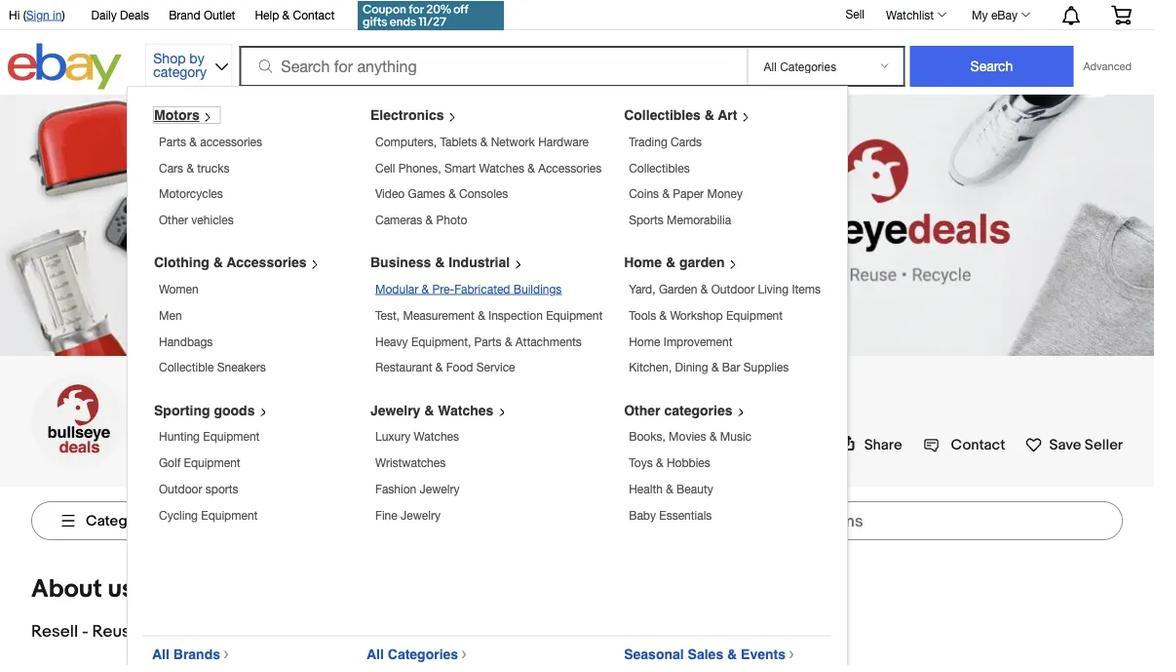 Task type: describe. For each thing, give the bounding box(es) containing it.
dining
[[675, 360, 709, 374]]

consoles
[[459, 187, 508, 201]]

help & contact link
[[255, 5, 335, 26]]

essentials
[[660, 508, 712, 522]]

by
[[190, 50, 204, 66]]

motorcycles link
[[159, 187, 223, 201]]

kitchen, dining & bar supplies link
[[629, 360, 789, 374]]

equipment down living
[[727, 308, 783, 322]]

account navigation
[[0, 0, 1147, 33]]

Search all 29,392 items field
[[641, 501, 1124, 540]]

goods
[[214, 402, 255, 418]]

accessories
[[200, 135, 262, 148]]

other vehicles link
[[159, 213, 234, 227]]

sporting
[[154, 402, 210, 418]]

kitchen,
[[629, 360, 672, 374]]

clothing & accessories
[[154, 255, 307, 270]]

fine
[[375, 508, 398, 522]]

resell
[[31, 622, 78, 642]]

& up garden
[[666, 255, 676, 270]]

cameras & photo
[[375, 213, 468, 227]]

daily
[[91, 8, 117, 21]]

daily deals link
[[91, 5, 149, 26]]

phones,
[[399, 161, 441, 174]]

food
[[446, 360, 473, 374]]

Search for anything text field
[[242, 48, 744, 85]]

seasonal
[[624, 646, 684, 662]]

deals for bullseye deals
[[288, 385, 370, 423]]

books, movies & music
[[629, 429, 752, 443]]

photo
[[436, 213, 468, 227]]

test,
[[375, 308, 400, 322]]

cards
[[671, 135, 702, 148]]

women
[[159, 282, 199, 296]]

shop by category button
[[145, 43, 232, 85]]

& right clothing
[[213, 255, 223, 270]]

improvement
[[664, 334, 733, 348]]

& right games
[[449, 187, 456, 201]]

0 vertical spatial watches
[[479, 161, 525, 174]]

home & garden link
[[624, 255, 746, 270]]

sports
[[629, 213, 664, 227]]

get an extra 20% off image
[[358, 1, 504, 30]]

other for other vehicles
[[159, 213, 188, 227]]

reuse
[[92, 622, 140, 642]]

& down fabricated at the left top of page
[[478, 308, 485, 322]]

bullseye deals image
[[31, 375, 125, 468]]

97.5% positive feedback
[[160, 436, 324, 454]]

(
[[23, 8, 26, 21]]

health & beauty link
[[629, 482, 714, 495]]

& right health
[[666, 482, 674, 495]]

brands
[[173, 646, 220, 662]]

supplies
[[744, 360, 789, 374]]

fine jewelry
[[375, 508, 441, 522]]

men link
[[159, 308, 182, 322]]

shop by category banner
[[0, 0, 1147, 666]]

& left food
[[436, 360, 443, 374]]

save seller button
[[1025, 432, 1124, 454]]

clothing
[[154, 255, 209, 270]]

living
[[758, 282, 789, 296]]

jewelry for fine jewelry
[[401, 508, 441, 522]]

tablets
[[440, 135, 477, 148]]

& down network
[[528, 161, 535, 174]]

hobbies
[[667, 456, 711, 469]]

deals for daily deals
[[120, 8, 149, 21]]

my ebay
[[972, 8, 1018, 21]]

hardware
[[538, 135, 589, 148]]

resell - reuse - recycle
[[31, 622, 216, 642]]

1 - from the left
[[82, 622, 88, 642]]

business & industrial
[[371, 255, 510, 270]]

my ebay link
[[962, 3, 1040, 26]]

coins & paper money link
[[629, 187, 743, 201]]

luxury watches link
[[375, 429, 459, 443]]

cameras & photo link
[[375, 213, 468, 227]]

fabricated
[[455, 282, 511, 296]]

cycling
[[159, 508, 198, 522]]

outdoor sports
[[159, 482, 239, 495]]

seller
[[1085, 436, 1124, 454]]

equipment for golf equipment
[[184, 456, 240, 469]]

golf
[[159, 456, 181, 469]]

jewelry for fashion jewelry
[[420, 482, 460, 495]]

motors link
[[154, 107, 220, 123]]

1 vertical spatial contact
[[951, 436, 1006, 454]]

items sold
[[373, 436, 445, 454]]

hi
[[9, 8, 20, 21]]

tab list containing shop
[[221, 503, 457, 539]]

baby essentials link
[[629, 508, 712, 522]]

hunting equipment
[[159, 429, 260, 443]]

trading
[[629, 135, 668, 148]]

share
[[865, 436, 903, 454]]

& up pre-
[[435, 255, 445, 270]]

about
[[31, 575, 102, 605]]

collectibles link
[[629, 161, 690, 174]]

fashion
[[375, 482, 417, 495]]

parts & accessories link
[[159, 135, 262, 148]]

modular
[[375, 282, 419, 296]]

& right 'sales'
[[728, 646, 737, 662]]

all for all categories
[[367, 646, 384, 662]]

equipment up "attachments"
[[546, 308, 603, 322]]

music
[[721, 429, 752, 443]]

bullseye deals
[[160, 385, 370, 423]]

ebay
[[992, 8, 1018, 21]]

0 horizontal spatial outdoor
[[159, 482, 202, 495]]

& up luxury watches link
[[425, 402, 434, 418]]

collectibles & art link
[[624, 107, 758, 123]]

events
[[741, 646, 786, 662]]

buildings
[[514, 282, 562, 296]]

help & contact
[[255, 8, 335, 21]]

cycling equipment link
[[159, 508, 258, 522]]

inspection
[[489, 308, 543, 322]]

& left photo
[[426, 213, 433, 227]]

collectible sneakers
[[159, 360, 266, 374]]

2 - from the left
[[144, 622, 150, 642]]

pre-
[[433, 282, 455, 296]]

& inside account navigation
[[282, 8, 290, 21]]

in
[[53, 8, 62, 21]]



Task type: vqa. For each thing, say whether or not it's contained in the screenshot.
GET THE COUPON image
no



Task type: locate. For each thing, give the bounding box(es) containing it.
& left 'bar'
[[712, 360, 719, 374]]

1 vertical spatial home
[[629, 334, 661, 348]]

all categories
[[367, 646, 459, 662]]

watches down food
[[438, 402, 494, 418]]

0 horizontal spatial contact
[[293, 8, 335, 21]]

outdoor up the cycling
[[159, 482, 202, 495]]

other down motorcycles link
[[159, 213, 188, 227]]

seasonal sales & events link
[[624, 646, 803, 662]]

contact right help
[[293, 8, 335, 21]]

deals inside daily deals link
[[120, 8, 149, 21]]

yard,
[[629, 282, 656, 296]]

0 vertical spatial contact
[[293, 8, 335, 21]]

& up tools & workshop equipment link
[[701, 282, 708, 296]]

fashion jewelry
[[375, 482, 460, 495]]

jewelry
[[371, 402, 421, 418], [420, 482, 460, 495], [401, 508, 441, 522]]

watches down jewelry & watches
[[414, 429, 459, 443]]

contact inside account navigation
[[293, 8, 335, 21]]

handbags link
[[159, 334, 213, 348]]

& left pre-
[[422, 282, 429, 296]]

- right reuse at the left bottom
[[144, 622, 150, 642]]

)
[[62, 8, 65, 21]]

movies
[[669, 429, 707, 443]]

accessories down vehicles on the top
[[227, 255, 307, 270]]

accessories down hardware
[[539, 161, 602, 174]]

other up books,
[[624, 402, 661, 418]]

0 horizontal spatial -
[[82, 622, 88, 642]]

0 horizontal spatial accessories
[[227, 255, 307, 270]]

men
[[159, 308, 182, 322]]

2 all from the left
[[367, 646, 384, 662]]

1 horizontal spatial shop
[[221, 511, 255, 528]]

0 horizontal spatial parts
[[159, 135, 186, 148]]

0 vertical spatial parts
[[159, 135, 186, 148]]

& left art
[[705, 107, 715, 123]]

0 vertical spatial home
[[624, 255, 662, 270]]

0 vertical spatial outdoor
[[712, 282, 755, 296]]

tab
[[287, 503, 328, 539]]

service
[[477, 360, 516, 374]]

1 horizontal spatial -
[[144, 622, 150, 642]]

home down tools
[[629, 334, 661, 348]]

2 vertical spatial watches
[[414, 429, 459, 443]]

cell phones, smart watches & accessories
[[375, 161, 602, 174]]

home up yard,
[[624, 255, 662, 270]]

categories inside dropdown button
[[86, 512, 161, 530]]

sports
[[206, 482, 239, 495]]

sales
[[688, 646, 724, 662]]

bar
[[722, 360, 741, 374]]

collectibles for collectibles link on the top of the page
[[629, 161, 690, 174]]

97.5%
[[160, 436, 201, 454]]

wristwatches
[[375, 456, 446, 469]]

paper
[[673, 187, 704, 201]]

home for home & garden
[[624, 255, 662, 270]]

1 vertical spatial deals
[[288, 385, 370, 423]]

trading cards link
[[629, 135, 702, 148]]

other
[[159, 213, 188, 227], [624, 402, 661, 418]]

hunting
[[159, 429, 200, 443]]

home for home improvement
[[629, 334, 661, 348]]

1 horizontal spatial all
[[367, 646, 384, 662]]

1 horizontal spatial accessories
[[539, 161, 602, 174]]

1 vertical spatial shop
[[221, 511, 255, 528]]

save
[[1050, 436, 1082, 454]]

jewelry down fashion jewelry
[[401, 508, 441, 522]]

collectibles for collectibles & art
[[624, 107, 701, 123]]

& up cars & trucks link
[[190, 135, 197, 148]]

parts & accessories
[[159, 135, 262, 148]]

tools & workshop equipment link
[[629, 308, 783, 322]]

other vehicles
[[159, 213, 234, 227]]

1 vertical spatial accessories
[[227, 255, 307, 270]]

parts up cars
[[159, 135, 186, 148]]

coins
[[629, 187, 659, 201]]

sell link
[[837, 7, 874, 21]]

1 horizontal spatial parts
[[475, 334, 502, 348]]

& right help
[[282, 8, 290, 21]]

shop down sports
[[221, 511, 255, 528]]

heavy
[[375, 334, 408, 348]]

watchlist link
[[876, 3, 956, 26]]

seasonal sales & events
[[624, 646, 786, 662]]

coins & paper money
[[629, 187, 743, 201]]

women link
[[159, 282, 199, 296]]

video
[[375, 187, 405, 201]]

deals right daily
[[120, 8, 149, 21]]

1 horizontal spatial deals
[[288, 385, 370, 423]]

jewelry & watches
[[371, 402, 494, 418]]

jewelry up luxury
[[371, 402, 421, 418]]

us
[[108, 575, 135, 605]]

2 vertical spatial jewelry
[[401, 508, 441, 522]]

None submit
[[910, 46, 1074, 87]]

your shopping cart image
[[1111, 5, 1133, 25]]

0 horizontal spatial shop
[[153, 50, 186, 66]]

money
[[708, 187, 743, 201]]

1 horizontal spatial contact
[[951, 436, 1006, 454]]

1 vertical spatial jewelry
[[420, 482, 460, 495]]

1 vertical spatial collectibles
[[629, 161, 690, 174]]

all brands
[[152, 646, 220, 662]]

equipment down positive
[[184, 456, 240, 469]]

0 horizontal spatial categories
[[86, 512, 161, 530]]

yard, garden & outdoor living items
[[629, 282, 821, 296]]

0 horizontal spatial other
[[159, 213, 188, 227]]

1 vertical spatial categories
[[388, 646, 459, 662]]

1 horizontal spatial other
[[624, 402, 661, 418]]

trucks
[[197, 161, 230, 174]]

1 all from the left
[[152, 646, 170, 662]]

collectible
[[159, 360, 214, 374]]

shop inside shop by category
[[153, 50, 186, 66]]

shop for shop
[[221, 511, 255, 528]]

cameras
[[375, 213, 423, 227]]

hunting equipment link
[[159, 429, 260, 443]]

0 horizontal spatial all
[[152, 646, 170, 662]]

art
[[718, 107, 738, 123]]

clothing & accessories link
[[154, 255, 327, 270]]

kitchen, dining & bar supplies
[[629, 360, 789, 374]]

1 vertical spatial watches
[[438, 402, 494, 418]]

tab list
[[221, 503, 457, 539]]

other categories
[[624, 402, 733, 418]]

categories inside shop by category banner
[[388, 646, 459, 662]]

& right 'toys'
[[656, 456, 664, 469]]

watches down network
[[479, 161, 525, 174]]

category
[[153, 64, 207, 80]]

brand outlet link
[[169, 5, 235, 26]]

shop left by
[[153, 50, 186, 66]]

outdoor up tools & workshop equipment link
[[712, 282, 755, 296]]

help
[[255, 8, 279, 21]]

equipment down sports
[[201, 508, 258, 522]]

collectibles up trading cards link
[[624, 107, 701, 123]]

modular & pre-fabricated buildings
[[375, 282, 562, 296]]

garden
[[680, 255, 725, 270]]

1 vertical spatial other
[[624, 402, 661, 418]]

jewelry down wristwatches link
[[420, 482, 460, 495]]

fine jewelry link
[[375, 508, 441, 522]]

none submit inside shop by category banner
[[910, 46, 1074, 87]]

health
[[629, 482, 663, 495]]

test, measurement & inspection equipment
[[375, 308, 603, 322]]

restaurant & food service link
[[375, 360, 516, 374]]

measurement
[[403, 308, 475, 322]]

equipment down goods
[[203, 429, 260, 443]]

handbags
[[159, 334, 213, 348]]

positive
[[204, 436, 257, 454]]

0 vertical spatial shop
[[153, 50, 186, 66]]

0 vertical spatial collectibles
[[624, 107, 701, 123]]

- right resell at the bottom left of page
[[82, 622, 88, 642]]

outdoor sports link
[[159, 482, 239, 495]]

& right tools
[[660, 308, 667, 322]]

1 horizontal spatial categories
[[388, 646, 459, 662]]

1 horizontal spatial outdoor
[[712, 282, 755, 296]]

1 vertical spatial parts
[[475, 334, 502, 348]]

bullseye
[[160, 385, 281, 423]]

0 vertical spatial deals
[[120, 8, 149, 21]]

restaurant
[[375, 360, 432, 374]]

collectibles & art
[[624, 107, 738, 123]]

& right cars
[[187, 161, 194, 174]]

0 vertical spatial other
[[159, 213, 188, 227]]

tools & workshop equipment
[[629, 308, 783, 322]]

baby
[[629, 508, 656, 522]]

cell phones, smart watches & accessories link
[[375, 161, 602, 174]]

parts down test, measurement & inspection equipment
[[475, 334, 502, 348]]

hi ( sign in )
[[9, 8, 65, 21]]

advanced link
[[1074, 47, 1142, 86]]

equipment for cycling equipment
[[201, 508, 258, 522]]

sporting goods link
[[154, 402, 275, 418]]

my
[[972, 8, 989, 21]]

& left music
[[710, 429, 717, 443]]

& right the coins
[[663, 187, 670, 201]]

0 horizontal spatial deals
[[120, 8, 149, 21]]

& right tablets
[[481, 135, 488, 148]]

1 vertical spatial outdoor
[[159, 482, 202, 495]]

motors
[[154, 107, 200, 123]]

0 vertical spatial jewelry
[[371, 402, 421, 418]]

outdoor
[[712, 282, 755, 296], [159, 482, 202, 495]]

equipment for hunting equipment
[[203, 429, 260, 443]]

contact left save
[[951, 436, 1006, 454]]

contact link
[[924, 436, 1006, 454]]

about us
[[31, 575, 135, 605]]

all for all brands
[[152, 646, 170, 662]]

collectibles down trading cards link
[[629, 161, 690, 174]]

sneakers
[[217, 360, 266, 374]]

0 vertical spatial accessories
[[539, 161, 602, 174]]

business & industrial link
[[371, 255, 531, 270]]

deals up feedback
[[288, 385, 370, 423]]

deals
[[120, 8, 149, 21], [288, 385, 370, 423]]

games
[[408, 187, 446, 201]]

other for other categories
[[624, 402, 661, 418]]

books, movies & music link
[[629, 429, 752, 443]]

0 vertical spatial categories
[[86, 512, 161, 530]]

other categories link
[[624, 402, 753, 418]]

shop for shop by category
[[153, 50, 186, 66]]

& down the inspection
[[505, 334, 513, 348]]



